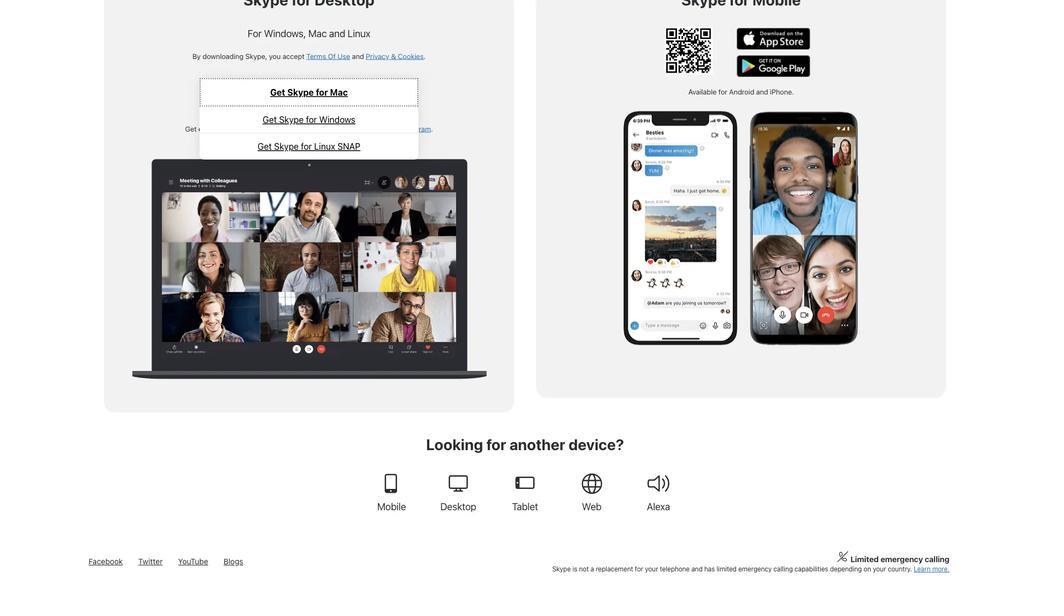 Task type: vqa. For each thing, say whether or not it's contained in the screenshot.
Anything
no



Task type: describe. For each thing, give the bounding box(es) containing it.
twitter
[[138, 558, 163, 567]]

1 your from the left
[[645, 566, 658, 574]]

privacy
[[366, 52, 389, 60]]

by
[[192, 52, 201, 60]]

get skype for mac up get skype for windows
[[255, 87, 339, 98]]

linux inside list box
[[314, 141, 335, 152]]

skype,
[[245, 52, 267, 60]]

device?
[[569, 436, 624, 454]]

skype insider program link
[[358, 125, 431, 133]]

available
[[688, 88, 717, 96]]

terms
[[306, 52, 326, 60]]

not
[[579, 566, 589, 574]]

access
[[217, 125, 241, 133]]

0 horizontal spatial emergency
[[738, 566, 772, 574]]

for inside "link"
[[306, 115, 317, 125]]

another
[[509, 436, 565, 454]]

depending
[[830, 566, 862, 574]]

snap
[[338, 141, 360, 152]]

mac inside list box
[[330, 87, 348, 98]]

get inside "link"
[[263, 115, 277, 125]]

you
[[269, 52, 281, 60]]

tablet
[[512, 501, 538, 513]]

more.
[[932, 566, 950, 574]]

1 horizontal spatial linux
[[348, 27, 370, 39]]

looking for another device?
[[426, 436, 624, 454]]

blogs
[[224, 558, 243, 567]]

downloading
[[203, 52, 243, 60]]

get down latest
[[258, 141, 272, 152]]

android
[[729, 88, 754, 96]]

get left early
[[185, 125, 197, 133]]

learn more. link
[[914, 566, 950, 574]]

get skype for windows link
[[200, 107, 418, 133]]

a
[[591, 566, 594, 574]]

list box containing get skype for mac
[[200, 78, 418, 160]]

facebook link
[[89, 558, 123, 567]]

get it on google play image
[[737, 55, 810, 77]]

get early access to the latest skype innovations with skype insider program .
[[185, 125, 433, 133]]

skype inside "link"
[[279, 115, 304, 125]]

2 your from the left
[[873, 566, 886, 574]]

skype inside limited emergency calling skype is not a replacement for your telephone and has limited emergency calling capabilities depending on your country. learn more.
[[552, 566, 571, 574]]

skype on mobile device image
[[624, 108, 859, 348]]

terms of use link
[[306, 52, 350, 60]]



Task type: locate. For each thing, give the bounding box(es) containing it.
. right insider on the left of the page
[[431, 125, 433, 133]]

get down you
[[270, 87, 285, 98]]

1 horizontal spatial calling
[[925, 555, 950, 564]]

get
[[255, 87, 271, 98], [270, 87, 285, 98], [263, 115, 277, 125], [185, 125, 197, 133], [258, 141, 272, 152]]

get skype for windows
[[263, 115, 355, 125]]

get up the
[[255, 87, 271, 98]]

accept
[[282, 52, 304, 60]]

looking
[[426, 436, 483, 454]]


[[581, 473, 603, 495]]

learn
[[914, 566, 931, 574]]

1 vertical spatial calling
[[774, 566, 793, 574]]

alexa
[[647, 501, 670, 513]]

desktop
[[440, 501, 476, 513]]

1 horizontal spatial 
[[514, 473, 536, 495]]

twitter link
[[138, 558, 163, 567]]

limited
[[717, 566, 737, 574]]

get skype for mac
[[255, 87, 339, 98], [270, 87, 348, 98]]

1 vertical spatial .
[[431, 125, 433, 133]]

available for android and iphone.
[[688, 88, 794, 96]]

privacy & cookies link
[[366, 52, 424, 60]]

and inside limited emergency calling skype is not a replacement for your telephone and has limited emergency calling capabilities depending on your country. learn more.
[[691, 566, 703, 574]]

get skype for mac up get skype for windows "link"
[[270, 87, 348, 98]]

youtube
[[178, 558, 208, 567]]

capabilities
[[795, 566, 828, 574]]

iphone.
[[770, 88, 794, 96]]

replacement
[[596, 566, 633, 574]]

0 vertical spatial linux
[[348, 27, 370, 39]]

1  from the left
[[381, 473, 403, 495]]

get skype for linux snap
[[258, 141, 360, 152]]

mac
[[308, 27, 327, 39], [320, 87, 339, 98], [330, 87, 348, 98]]

facebook
[[89, 558, 123, 567]]

. for privacy & cookies
[[424, 52, 426, 60]]

mobile
[[377, 501, 406, 513]]

youtube link
[[178, 558, 208, 567]]

blogs link
[[224, 558, 243, 567]]

download skype through qr code image
[[665, 27, 713, 75]]

early
[[198, 125, 216, 133]]

by downloading skype, you accept terms of use and privacy & cookies .
[[192, 52, 426, 60]]

. for skype insider program
[[431, 125, 433, 133]]

and left iphone.
[[756, 88, 768, 96]]

emergency right limited
[[738, 566, 772, 574]]

2  from the left
[[514, 473, 536, 495]]

for
[[304, 87, 317, 98], [316, 87, 328, 98], [718, 88, 727, 96], [306, 115, 317, 125], [301, 141, 312, 152], [486, 436, 506, 454], [635, 566, 643, 574]]

get right the
[[263, 115, 277, 125]]

the
[[251, 125, 262, 133]]

get skype for mac link up get skype for windows "link"
[[201, 79, 417, 106]]

limited emergency calling skype is not a replacement for your telephone and has limited emergency calling capabilities depending on your country. learn more.
[[552, 555, 950, 574]]

get skype for linux snap link
[[200, 133, 418, 160]]

1 horizontal spatial your
[[873, 566, 886, 574]]

0 vertical spatial emergency
[[881, 555, 923, 564]]

for
[[248, 27, 262, 39]]

calling up more.
[[925, 555, 950, 564]]

and left has
[[691, 566, 703, 574]]

and
[[329, 27, 345, 39], [352, 52, 364, 60], [756, 88, 768, 96], [691, 566, 703, 574]]

calling
[[925, 555, 950, 564], [774, 566, 793, 574]]

your
[[645, 566, 658, 574], [873, 566, 886, 574]]

insider
[[380, 125, 402, 133]]

1 horizontal spatial emergency
[[881, 555, 923, 564]]

for windows, mac and linux
[[248, 27, 370, 39]]

country.
[[888, 566, 912, 574]]

&
[[391, 52, 396, 60]]

get skype for mac link up get skype for windows
[[255, 86, 339, 99]]

emergency
[[881, 555, 923, 564], [738, 566, 772, 574]]

web
[[582, 501, 602, 513]]

linux down innovations
[[314, 141, 335, 152]]


[[648, 473, 669, 495]]

 for mobile
[[381, 473, 403, 495]]

on
[[864, 566, 871, 574]]

and up of
[[329, 27, 345, 39]]

use
[[338, 52, 350, 60]]

get skype for mac link
[[201, 79, 417, 106], [255, 86, 339, 99]]


[[447, 473, 469, 495]]

limited
[[851, 555, 879, 564]]

1 vertical spatial emergency
[[738, 566, 772, 574]]

and right use
[[352, 52, 364, 60]]

your right on
[[873, 566, 886, 574]]

0 horizontal spatial calling
[[774, 566, 793, 574]]

0 horizontal spatial .
[[424, 52, 426, 60]]

0 horizontal spatial 
[[381, 473, 403, 495]]

 up mobile
[[381, 473, 403, 495]]

1 horizontal spatial .
[[431, 125, 433, 133]]

get skype for mac inside list box
[[270, 87, 348, 98]]

has
[[704, 566, 715, 574]]

0 vertical spatial calling
[[925, 555, 950, 564]]


[[381, 473, 403, 495], [514, 473, 536, 495]]

.
[[424, 52, 426, 60], [431, 125, 433, 133]]

1 vertical spatial linux
[[314, 141, 335, 152]]

skype
[[273, 87, 302, 98], [287, 87, 314, 98], [279, 115, 304, 125], [283, 125, 303, 133], [358, 125, 378, 133], [274, 141, 299, 152], [552, 566, 571, 574]]

innovations
[[305, 125, 341, 133]]

list box
[[200, 78, 418, 160]]

emergency up country.
[[881, 555, 923, 564]]

0 horizontal spatial your
[[645, 566, 658, 574]]

calling left capabilities
[[774, 566, 793, 574]]

with
[[343, 125, 357, 133]]

0 horizontal spatial linux
[[314, 141, 335, 152]]

latest
[[264, 125, 281, 133]]

telephone
[[660, 566, 690, 574]]

linux
[[348, 27, 370, 39], [314, 141, 335, 152]]

cookies
[[398, 52, 424, 60]]

is
[[573, 566, 577, 574]]

for inside limited emergency calling skype is not a replacement for your telephone and has limited emergency calling capabilities depending on your country. learn more.
[[635, 566, 643, 574]]

program
[[404, 125, 431, 133]]

download on the appstore image
[[737, 28, 810, 50]]

your left telephone
[[645, 566, 658, 574]]

windows
[[319, 115, 355, 125]]

 for tablet
[[514, 473, 536, 495]]

to
[[243, 125, 249, 133]]

windows,
[[264, 27, 306, 39]]

get skype for mac link inside list box
[[201, 79, 417, 106]]

linux up use
[[348, 27, 370, 39]]

of
[[328, 52, 336, 60]]

. right &
[[424, 52, 426, 60]]

 up tablet
[[514, 473, 536, 495]]

0 vertical spatial .
[[424, 52, 426, 60]]



